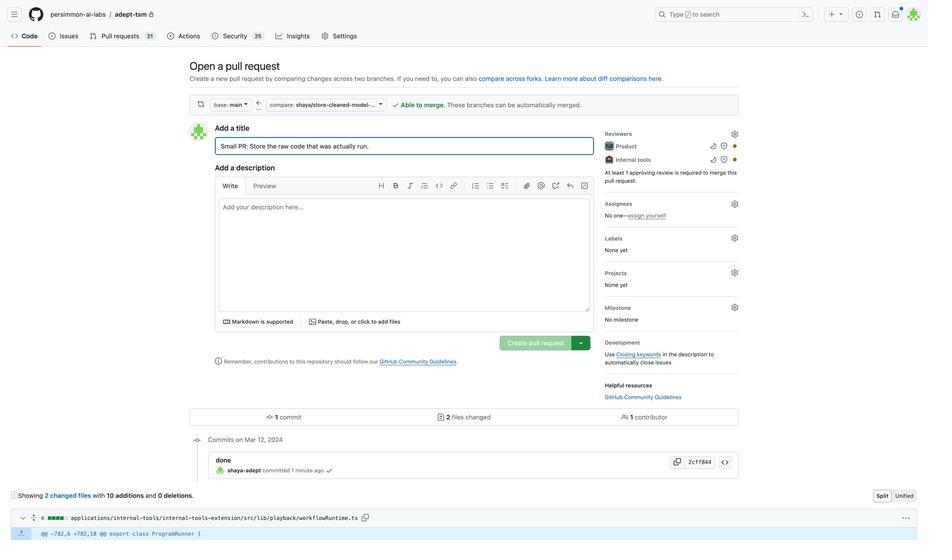 Task type: locate. For each thing, give the bounding box(es) containing it.
dot fill image
[[732, 143, 739, 150], [732, 156, 739, 163]]

@shaya adept image for info icon
[[190, 123, 208, 141]]

0 vertical spatial shield lock image
[[721, 143, 728, 150]]

@persimmon ai labs/product image
[[605, 142, 614, 151]]

2 dot fill image from the top
[[732, 156, 739, 163]]

moon image
[[710, 143, 717, 150], [710, 156, 717, 163]]

shield lock image for @persimmon ai labs/product icon's dot fill icon
[[721, 143, 728, 150]]

list
[[47, 7, 650, 22]]

0 horizontal spatial code image
[[11, 33, 18, 40]]

1 horizontal spatial code image
[[722, 460, 729, 467]]

1 vertical spatial file diff image
[[11, 492, 18, 500]]

0 vertical spatial gear image
[[732, 235, 739, 242]]

plus image
[[829, 11, 836, 18]]

0 vertical spatial issue opened image
[[856, 11, 863, 18]]

1 horizontal spatial git pull request image
[[874, 11, 881, 18]]

1 vertical spatial issue opened image
[[49, 33, 56, 40]]

file diff image
[[437, 414, 445, 422], [11, 492, 18, 500]]

1 vertical spatial git commit image
[[194, 438, 201, 445]]

git commit image
[[266, 414, 273, 422], [194, 438, 201, 445]]

1 horizontal spatial git commit image
[[266, 414, 273, 422]]

1 dot fill image from the top
[[732, 143, 739, 150]]

2 vertical spatial gear image
[[732, 304, 739, 312]]

1 vertical spatial shield lock image
[[721, 156, 728, 163]]

tab panel
[[215, 199, 594, 332]]

1 horizontal spatial @shaya adept image
[[216, 467, 225, 476]]

image image
[[309, 319, 316, 326]]

issue opened image
[[856, 11, 863, 18], [49, 33, 56, 40]]

graph image
[[275, 33, 283, 40]]

1 vertical spatial code image
[[722, 460, 729, 467]]

2 moon image from the top
[[710, 156, 717, 163]]

shield lock image
[[721, 143, 728, 150], [721, 156, 728, 163]]

markdown image
[[223, 319, 230, 326]]

add a comment tab list
[[215, 177, 284, 195]]

2 shield lock image from the top
[[721, 156, 728, 163]]

1 vertical spatial moon image
[[710, 156, 717, 163]]

0 vertical spatial moon image
[[710, 143, 717, 150]]

2 gear image from the top
[[732, 270, 739, 277]]

0 horizontal spatial issue opened image
[[49, 33, 56, 40]]

1 vertical spatial gear image
[[732, 270, 739, 277]]

1 shield lock image from the top
[[721, 143, 728, 150]]

@shaya adept image
[[190, 123, 208, 141], [216, 467, 225, 476]]

0 vertical spatial code image
[[11, 33, 18, 40]]

0 horizontal spatial git pull request image
[[90, 33, 97, 40]]

expand up image
[[18, 531, 25, 538]]

1 vertical spatial @shaya adept image
[[216, 467, 225, 476]]

git pull request image for the right issue opened icon
[[874, 11, 881, 18]]

0 vertical spatial git pull request image
[[874, 11, 881, 18]]

play image
[[167, 33, 174, 40]]

0 vertical spatial file diff image
[[437, 414, 445, 422]]

0 vertical spatial dot fill image
[[732, 143, 739, 150]]

git pull request image
[[874, 11, 881, 18], [90, 33, 97, 40]]

1 moon image from the top
[[710, 143, 717, 150]]

1 horizontal spatial issue opened image
[[856, 11, 863, 18]]

dot fill image for @persimmon ai labs/product icon
[[732, 143, 739, 150]]

0 horizontal spatial @shaya adept image
[[190, 123, 208, 141]]

0 vertical spatial @shaya adept image
[[190, 123, 208, 141]]

0 vertical spatial gear image
[[321, 33, 329, 40]]

copy image
[[362, 515, 369, 522]]

0 horizontal spatial file diff image
[[11, 492, 18, 500]]

code image
[[11, 33, 18, 40], [722, 460, 729, 467]]

  text field
[[219, 199, 590, 312]]

1 horizontal spatial file diff image
[[437, 414, 445, 422]]

gear image
[[321, 33, 329, 40], [732, 131, 739, 138], [732, 201, 739, 208]]

0 vertical spatial git commit image
[[266, 414, 273, 422]]

2 / 2 checks ok image
[[326, 468, 333, 475]]

1 vertical spatial dot fill image
[[732, 156, 739, 163]]

triangle down image
[[838, 10, 845, 17]]

homepage image
[[29, 7, 43, 22]]

gear image
[[732, 235, 739, 242], [732, 270, 739, 277], [732, 304, 739, 312]]

1 vertical spatial git pull request image
[[90, 33, 97, 40]]

1 vertical spatial gear image
[[732, 131, 739, 138]]



Task type: vqa. For each thing, say whether or not it's contained in the screenshot.
"star" icon
no



Task type: describe. For each thing, give the bounding box(es) containing it.
@shaya adept image for 2 / 2 checks ok icon
[[216, 467, 225, 476]]

git pull request image for the left issue opened icon
[[90, 33, 97, 40]]

people image
[[621, 414, 629, 422]]

0 horizontal spatial git commit image
[[194, 438, 201, 445]]

dot fill image for @persimmon ai labs/internal tools icon
[[732, 156, 739, 163]]

info image
[[215, 358, 222, 365]]

Title text field
[[215, 137, 594, 155]]

@persimmon ai labs/internal tools image
[[605, 155, 614, 164]]

check image
[[392, 102, 399, 109]]

command palette image
[[802, 11, 810, 18]]

shield image
[[212, 33, 219, 40]]

3 gear image from the top
[[732, 304, 739, 312]]

shield lock image for @persimmon ai labs/internal tools icon's dot fill icon
[[721, 156, 728, 163]]

moon image for @persimmon ai labs/internal tools icon's dot fill icon's shield lock icon
[[710, 156, 717, 163]]

diff view list
[[874, 491, 918, 503]]

lock image
[[149, 12, 154, 17]]

2 vertical spatial gear image
[[732, 201, 739, 208]]

1 gear image from the top
[[732, 235, 739, 242]]

copy the full sha image
[[674, 459, 681, 466]]

notifications image
[[892, 11, 899, 18]]

moon image for @persimmon ai labs/product icon's dot fill icon shield lock icon
[[710, 143, 717, 150]]

expand all image
[[30, 515, 38, 522]]

show options image
[[903, 515, 910, 523]]

git compare image
[[197, 101, 205, 108]]

arrow left image
[[255, 100, 262, 107]]

toggle diff contents image
[[19, 516, 27, 523]]



